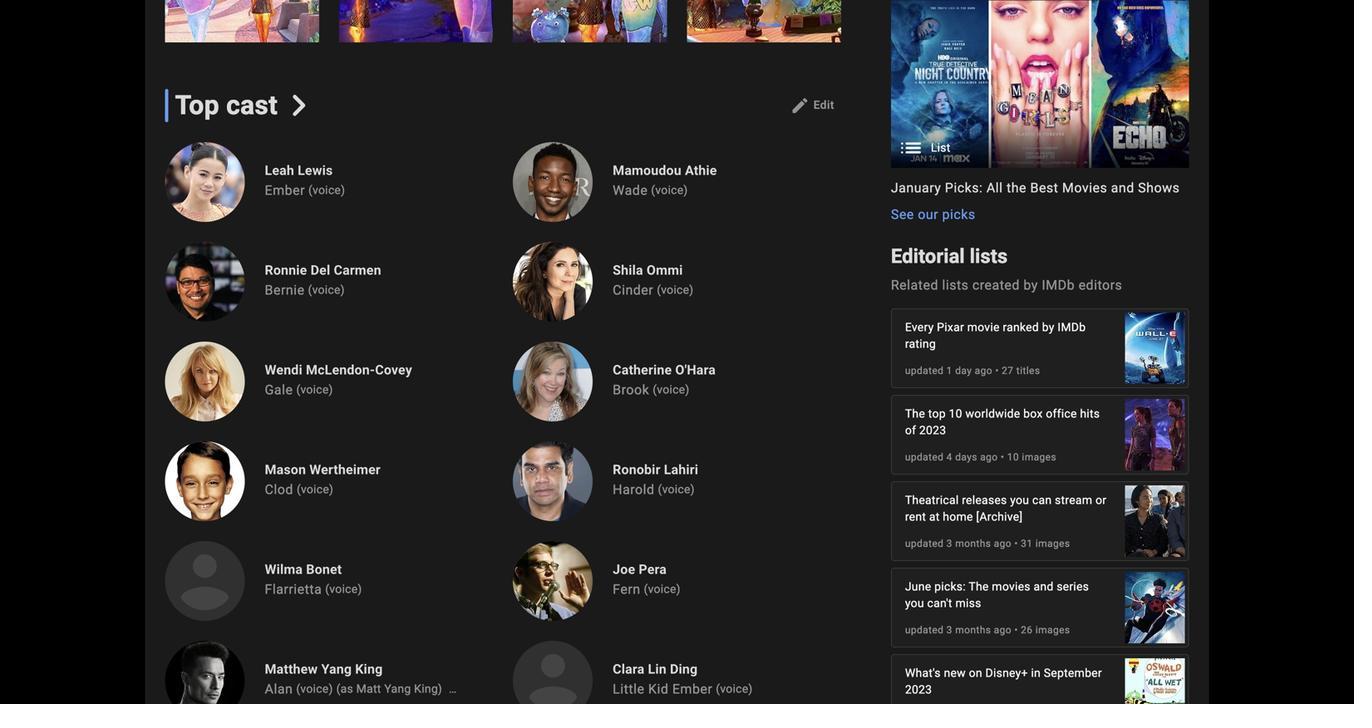 Task type: vqa. For each thing, say whether or not it's contained in the screenshot.
Fern link
yes



Task type: describe. For each thing, give the bounding box(es) containing it.
by inside every pixar movie ranked by imdb rating
[[1042, 320, 1055, 334]]

(voice) inside clara lin ding little kid ember (voice)
[[716, 682, 753, 696]]

cinder link
[[613, 282, 654, 298]]

1 horizontal spatial yang
[[384, 682, 411, 696]]

ago for movie
[[975, 365, 993, 376]]

clod
[[265, 482, 293, 497]]

cast
[[226, 90, 278, 121]]

gale link
[[265, 382, 293, 398]]

editors
[[1079, 277, 1123, 293]]

2 leah lewis and mamoudou athie in elemental (2023) image from the left
[[339, 0, 493, 42]]

3 for miss
[[947, 624, 953, 636]]

day
[[955, 365, 972, 376]]

picks:
[[945, 180, 983, 196]]

june picks: the movies and series you can't miss
[[905, 580, 1089, 610]]

rating
[[905, 337, 936, 351]]

gale
[[265, 382, 293, 398]]

lewis
[[298, 163, 333, 178]]

wertheimer
[[309, 462, 381, 478]]

lists for related
[[942, 277, 969, 293]]

27
[[1002, 365, 1014, 376]]

ding
[[670, 661, 698, 677]]

images for stream
[[1036, 538, 1070, 549]]

miss
[[956, 596, 981, 610]]

all wet (1927) image
[[1125, 650, 1185, 704]]

all
[[987, 180, 1003, 196]]

ranked
[[1003, 320, 1039, 334]]

images for box
[[1022, 451, 1057, 463]]

every pixar movie ranked by imdb rating
[[905, 320, 1086, 351]]

(voice) inside ronnie del carmen bernie (voice)
[[308, 283, 345, 297]]

leah lewis ember (voice)
[[265, 163, 345, 198]]

king
[[355, 661, 383, 677]]

wilma bonet flarrietta (voice)
[[265, 562, 362, 597]]

10 inside the top 10 worldwide box office hits of 2023
[[949, 407, 962, 421]]

paul rudd and kathryn newton in ant-man and the wasp: quantumania (2023) image
[[1125, 390, 1185, 479]]

3 leah lewis and mamoudou athie in elemental (2023) image from the left
[[513, 0, 667, 42]]

• for can
[[1014, 538, 1018, 549]]

january picks: all the best movies and shows
[[891, 180, 1180, 196]]

ember link
[[265, 182, 305, 198]]

(voice) inside mamoudou athie wade (voice)
[[651, 183, 688, 197]]

top cast
[[175, 90, 278, 121]]

worldwide
[[966, 407, 1020, 421]]

1
[[947, 365, 953, 376]]

• for movies
[[1014, 624, 1018, 636]]

wilma
[[265, 562, 303, 577]]

brook link
[[613, 382, 649, 398]]

flarrietta
[[265, 581, 322, 597]]

mamoudou athie link
[[613, 162, 717, 179]]

fern
[[613, 581, 641, 597]]

list group
[[891, 0, 1189, 168]]

joe pera image
[[513, 541, 593, 621]]

the
[[1007, 180, 1027, 196]]

wendi mclendon-covey gale (voice)
[[265, 362, 412, 398]]

hits
[[1080, 407, 1100, 421]]

mason wertheimer clod (voice)
[[265, 462, 381, 497]]

ronnie del carmen bernie (voice)
[[265, 262, 381, 298]]

lahiri
[[664, 462, 698, 478]]

related lists created by imdb editors
[[891, 277, 1123, 293]]

lists for editorial
[[970, 244, 1008, 268]]

catherine o'hara brook (voice)
[[613, 362, 716, 398]]

harold
[[613, 482, 655, 497]]

carmen
[[334, 262, 381, 278]]

(voice) inside joe pera fern (voice)
[[644, 582, 681, 596]]

see our picks button
[[891, 205, 976, 225]]

little kid ember link
[[613, 681, 713, 697]]

on
[[969, 666, 982, 680]]

wilma bonet link
[[265, 561, 369, 578]]

bernie
[[265, 282, 305, 298]]

shows
[[1138, 180, 1180, 196]]

what's
[[905, 666, 941, 680]]

in
[[1031, 666, 1041, 680]]

ronobir
[[613, 462, 661, 478]]

lin
[[648, 661, 667, 677]]

catherine o'hara image
[[513, 342, 593, 421]]

3 for home
[[947, 538, 953, 549]]

picks
[[942, 207, 976, 222]]

31
[[1021, 538, 1033, 549]]

updated 3 months ago • 26 images
[[905, 624, 1070, 636]]

[archive]
[[976, 510, 1023, 524]]

list
[[931, 141, 951, 155]]

stream
[[1055, 493, 1093, 507]]

(voice) inside catherine o'hara brook (voice)
[[653, 383, 690, 396]]

ember inside clara lin ding little kid ember (voice)
[[672, 681, 713, 697]]

updated for june picks: the movies and series you can't miss
[[905, 624, 944, 636]]

teo yoo and greta lee in past lives (2023) image
[[1125, 477, 1185, 565]]

joe
[[613, 562, 635, 577]]

athie
[[685, 163, 717, 178]]

disney+
[[986, 666, 1028, 680]]

edit image
[[790, 96, 810, 115]]

editorial
[[891, 244, 965, 268]]

5 leah lewis and mamoudou athie in elemental (2023) image from the left
[[861, 0, 1015, 42]]

matthew
[[265, 661, 318, 677]]

shila ommi link
[[613, 262, 700, 278]]

home
[[943, 510, 973, 524]]

(voice) inside the leah lewis ember (voice)
[[308, 183, 345, 197]]

bonet
[[306, 562, 342, 577]]

4 leah lewis and mamoudou athie in elemental (2023) image from the left
[[687, 0, 841, 42]]

top
[[175, 90, 219, 121]]

matt
[[356, 682, 381, 696]]

wendi
[[265, 362, 302, 378]]



Task type: locate. For each thing, give the bounding box(es) containing it.
flarrietta link
[[265, 581, 322, 597]]

1 vertical spatial you
[[905, 596, 924, 610]]

kid
[[648, 681, 669, 697]]

4 updated from the top
[[905, 624, 944, 636]]

at
[[929, 510, 940, 524]]

(voice) inside matthew yang king alan (voice) (as matt yang king) …
[[296, 682, 333, 696]]

by right ranked
[[1042, 320, 1055, 334]]

shameik moore in spider-man: across the spider-verse (2023) image
[[1125, 563, 1185, 652]]

what's new on disney+ in september 2023
[[905, 666, 1102, 697]]

(voice) down mamoudou athie link
[[651, 183, 688, 197]]

1 horizontal spatial ember
[[672, 681, 713, 697]]

updated for the top 10 worldwide box office hits of 2023
[[905, 451, 944, 463]]

leah
[[265, 163, 294, 178]]

ember inside the leah lewis ember (voice)
[[265, 182, 305, 198]]

theatrical
[[905, 493, 959, 507]]

rent
[[905, 510, 926, 524]]

0 horizontal spatial 10
[[949, 407, 962, 421]]

clara lin ding link
[[613, 661, 759, 678]]

1 horizontal spatial lists
[[970, 244, 1008, 268]]

movies
[[1062, 180, 1107, 196]]

joe pera fern (voice)
[[613, 562, 681, 597]]

what's new on disney+ in september 2023 link
[[892, 650, 1188, 704]]

(voice) down pera
[[644, 582, 681, 596]]

1 vertical spatial months
[[955, 624, 991, 636]]

1 horizontal spatial and
[[1111, 180, 1134, 196]]

ago for you
[[994, 538, 1012, 549]]

(voice) inside the "wendi mclendon-covey gale (voice)"
[[296, 383, 333, 396]]

and inside the june picks: the movies and series you can't miss
[[1034, 580, 1054, 593]]

2023 down what's
[[905, 683, 932, 697]]

months down home
[[955, 538, 991, 549]]

mason
[[265, 462, 306, 478]]

(voice) left (as
[[296, 682, 333, 696]]

1 horizontal spatial 10
[[1007, 451, 1019, 463]]

september
[[1044, 666, 1102, 680]]

brook
[[613, 382, 649, 398]]

1 updated from the top
[[905, 365, 944, 376]]

you inside the june picks: the movies and series you can't miss
[[905, 596, 924, 610]]

(as
[[336, 682, 353, 696]]

0 vertical spatial you
[[1010, 493, 1029, 507]]

1 vertical spatial by
[[1042, 320, 1055, 334]]

1 vertical spatial 3
[[947, 624, 953, 636]]

wade link
[[613, 182, 648, 198]]

ember
[[265, 182, 305, 198], [672, 681, 713, 697]]

(voice) down lewis
[[308, 183, 345, 197]]

see our picks
[[891, 207, 976, 222]]

top cast link
[[165, 89, 310, 122]]

0 vertical spatial 2023
[[919, 423, 946, 437]]

june
[[905, 580, 931, 593]]

top
[[928, 407, 946, 421]]

of
[[905, 423, 916, 437]]

0 vertical spatial ember
[[265, 182, 305, 198]]

…
[[449, 682, 457, 696]]

1 horizontal spatial the
[[969, 580, 989, 593]]

(voice) inside mason wertheimer clod (voice)
[[297, 483, 333, 496]]

covey
[[375, 362, 412, 378]]

updated down can't
[[905, 624, 944, 636]]

our
[[918, 207, 939, 222]]

imdb
[[1042, 277, 1075, 293], [1058, 320, 1086, 334]]

26
[[1021, 624, 1033, 636]]

the up miss
[[969, 580, 989, 593]]

0 vertical spatial the
[[905, 407, 925, 421]]

lists up created
[[970, 244, 1008, 268]]

and left shows
[[1111, 180, 1134, 196]]

lists down editorial lists
[[942, 277, 969, 293]]

0 vertical spatial images
[[1022, 451, 1057, 463]]

3 down can't
[[947, 624, 953, 636]]

2 vertical spatial images
[[1036, 624, 1070, 636]]

little
[[613, 681, 645, 697]]

every
[[905, 320, 934, 334]]

titles
[[1017, 365, 1040, 376]]

0 horizontal spatial by
[[1024, 277, 1038, 293]]

matthew yang king image
[[165, 641, 245, 704]]

1 months from the top
[[955, 538, 991, 549]]

yang right 'matt' at the bottom of page
[[384, 682, 411, 696]]

0 vertical spatial lists
[[970, 244, 1008, 268]]

0 vertical spatial yang
[[321, 661, 352, 677]]

(voice) down catherine o'hara link
[[653, 383, 690, 396]]

mamoudou athie image
[[513, 142, 593, 222]]

1 3 from the top
[[947, 538, 953, 549]]

2023 inside what's new on disney+ in september 2023
[[905, 683, 932, 697]]

chevron right inline image
[[288, 95, 310, 116]]

imdb right ranked
[[1058, 320, 1086, 334]]

leah lewis link
[[265, 162, 352, 179]]

(voice) down "bonet"
[[325, 582, 362, 596]]

new
[[944, 666, 966, 680]]

images up can
[[1022, 451, 1057, 463]]

ronnie del carmen link
[[265, 262, 381, 278]]

the inside the june picks: the movies and series you can't miss
[[969, 580, 989, 593]]

(voice) inside the ronobir lahiri harold (voice)
[[658, 483, 695, 496]]

you down june
[[905, 596, 924, 610]]

0 horizontal spatial the
[[905, 407, 925, 421]]

• for worldwide
[[1001, 451, 1005, 463]]

pixar
[[937, 320, 964, 334]]

• for ranked
[[995, 365, 999, 376]]

10 right "top"
[[949, 407, 962, 421]]

you
[[1010, 493, 1029, 507], [905, 596, 924, 610]]

images right 31 in the right of the page
[[1036, 538, 1070, 549]]

0 vertical spatial and
[[1111, 180, 1134, 196]]

ronnie del carmen image
[[165, 242, 245, 322]]

del
[[311, 262, 330, 278]]

leah lewis and mamoudou athie in elemental (2023) image
[[165, 0, 319, 42], [339, 0, 493, 42], [513, 0, 667, 42], [687, 0, 841, 42], [861, 0, 1015, 42]]

1 vertical spatial 2023
[[905, 683, 932, 697]]

updated for theatrical releases you can stream or rent at home [archive]
[[905, 538, 944, 549]]

clod link
[[265, 482, 293, 497]]

shila ommi image
[[513, 242, 593, 322]]

ronobir lahiri link
[[613, 461, 701, 478]]

wade
[[613, 182, 648, 198]]

group containing january picks: all the best movies and shows
[[891, 0, 1189, 225]]

edit button
[[784, 92, 841, 119]]

1 leah lewis and mamoudou athie in elemental (2023) image from the left
[[165, 0, 319, 42]]

(voice) down "clara lin ding" "link"
[[716, 682, 753, 696]]

0 horizontal spatial yang
[[321, 661, 352, 677]]

(voice) down ommi
[[657, 283, 694, 297]]

harold link
[[613, 482, 655, 497]]

king)
[[414, 682, 442, 696]]

•
[[995, 365, 999, 376], [1001, 451, 1005, 463], [1014, 538, 1018, 549], [1014, 624, 1018, 636]]

shila
[[613, 262, 643, 278]]

0 horizontal spatial and
[[1034, 580, 1054, 593]]

bernie link
[[265, 282, 305, 298]]

1 horizontal spatial by
[[1042, 320, 1055, 334]]

updated down rent
[[905, 538, 944, 549]]

(voice) inside shila ommi cinder (voice)
[[657, 283, 694, 297]]

editorial lists
[[891, 244, 1008, 268]]

0 horizontal spatial ember
[[265, 182, 305, 198]]

2023 inside the top 10 worldwide box office hits of 2023
[[919, 423, 946, 437]]

updated 4 days ago • 10 images
[[905, 451, 1057, 463]]

3 updated from the top
[[905, 538, 944, 549]]

can
[[1032, 493, 1052, 507]]

the
[[905, 407, 925, 421], [969, 580, 989, 593]]

wendi mclendon-covey image
[[165, 342, 245, 421]]

0 horizontal spatial you
[[905, 596, 924, 610]]

the up of
[[905, 407, 925, 421]]

mclendon-
[[306, 362, 375, 378]]

yang up (as
[[321, 661, 352, 677]]

yang
[[321, 661, 352, 677], [384, 682, 411, 696]]

ago left 31 in the right of the page
[[994, 538, 1012, 549]]

shila ommi cinder (voice)
[[613, 262, 694, 298]]

can't
[[927, 596, 952, 610]]

0 horizontal spatial lists
[[942, 277, 969, 293]]

the inside the top 10 worldwide box office hits of 2023
[[905, 407, 925, 421]]

months for miss
[[955, 624, 991, 636]]

(voice) inside the wilma bonet flarrietta (voice)
[[325, 582, 362, 596]]

1 vertical spatial images
[[1036, 538, 1070, 549]]

ember down "clara lin ding" "link"
[[672, 681, 713, 697]]

pera
[[639, 562, 667, 577]]

group
[[891, 0, 1189, 225]]

10
[[949, 407, 962, 421], [1007, 451, 1019, 463]]

ago right 'days'
[[980, 451, 998, 463]]

2023 down "top"
[[919, 423, 946, 437]]

ember down leah
[[265, 182, 305, 198]]

1 vertical spatial lists
[[942, 277, 969, 293]]

ago for 10
[[980, 451, 998, 463]]

• left 31 in the right of the page
[[1014, 538, 1018, 549]]

1 vertical spatial 10
[[1007, 451, 1019, 463]]

theatrical releases you can stream or rent at home [archive]
[[905, 493, 1107, 524]]

months down miss
[[955, 624, 991, 636]]

list link
[[891, 0, 1189, 168]]

by right created
[[1024, 277, 1038, 293]]

ago
[[975, 365, 993, 376], [980, 451, 998, 463], [994, 538, 1012, 549], [994, 624, 1012, 636]]

10 down the top 10 worldwide box office hits of 2023
[[1007, 451, 1019, 463]]

ago right day
[[975, 365, 993, 376]]

1 vertical spatial yang
[[384, 682, 411, 696]]

2023
[[919, 423, 946, 437], [905, 683, 932, 697]]

0 vertical spatial months
[[955, 538, 991, 549]]

images right 26 on the bottom right of the page
[[1036, 624, 1070, 636]]

• down the top 10 worldwide box office hits of 2023
[[1001, 451, 1005, 463]]

you inside theatrical releases you can stream or rent at home [archive]
[[1010, 493, 1029, 507]]

2 3 from the top
[[947, 624, 953, 636]]

ronobir lahiri image
[[513, 441, 593, 521]]

lists
[[970, 244, 1008, 268], [942, 277, 969, 293]]

wall·e (2008) image
[[1125, 304, 1185, 392]]

ronnie
[[265, 262, 307, 278]]

• left 26 on the bottom right of the page
[[1014, 624, 1018, 636]]

months for home
[[955, 538, 991, 549]]

releases
[[962, 493, 1007, 507]]

best
[[1030, 180, 1059, 196]]

(voice) down wendi mclendon-covey link on the bottom
[[296, 383, 333, 396]]

imdb inside every pixar movie ranked by imdb rating
[[1058, 320, 1086, 334]]

ago left 26 on the bottom right of the page
[[994, 624, 1012, 636]]

(voice) down 'lahiri' at the bottom of the page
[[658, 483, 695, 496]]

0 vertical spatial 3
[[947, 538, 953, 549]]

alan
[[265, 681, 293, 697]]

2 updated from the top
[[905, 451, 944, 463]]

created
[[973, 277, 1020, 293]]

imdb left editors
[[1042, 277, 1075, 293]]

you left can
[[1010, 493, 1029, 507]]

updated left 4
[[905, 451, 944, 463]]

updated left the 1
[[905, 365, 944, 376]]

1 horizontal spatial you
[[1010, 493, 1029, 507]]

4
[[947, 451, 953, 463]]

0 vertical spatial imdb
[[1042, 277, 1075, 293]]

ago for the
[[994, 624, 1012, 636]]

updated for every pixar movie ranked by imdb rating
[[905, 365, 944, 376]]

1 vertical spatial ember
[[672, 681, 713, 697]]

0 vertical spatial 10
[[949, 407, 962, 421]]

days
[[955, 451, 978, 463]]

2 months from the top
[[955, 624, 991, 636]]

(voice) down ronnie del carmen link
[[308, 283, 345, 297]]

images for and
[[1036, 624, 1070, 636]]

• left 27
[[995, 365, 999, 376]]

3 down home
[[947, 538, 953, 549]]

by
[[1024, 277, 1038, 293], [1042, 320, 1055, 334]]

box
[[1023, 407, 1043, 421]]

mason wertheimer link
[[265, 461, 381, 478]]

1 vertical spatial imdb
[[1058, 320, 1086, 334]]

leah lewis image
[[165, 142, 245, 222]]

cinder
[[613, 282, 654, 298]]

(voice) down mason wertheimer link
[[297, 483, 333, 496]]

alan link
[[265, 681, 293, 697]]

and left series
[[1034, 580, 1054, 593]]

1 vertical spatial and
[[1034, 580, 1054, 593]]

mason wertheimer image
[[165, 441, 245, 521]]

0 vertical spatial by
[[1024, 277, 1038, 293]]

production art image
[[891, 0, 1189, 168]]

1 vertical spatial the
[[969, 580, 989, 593]]



